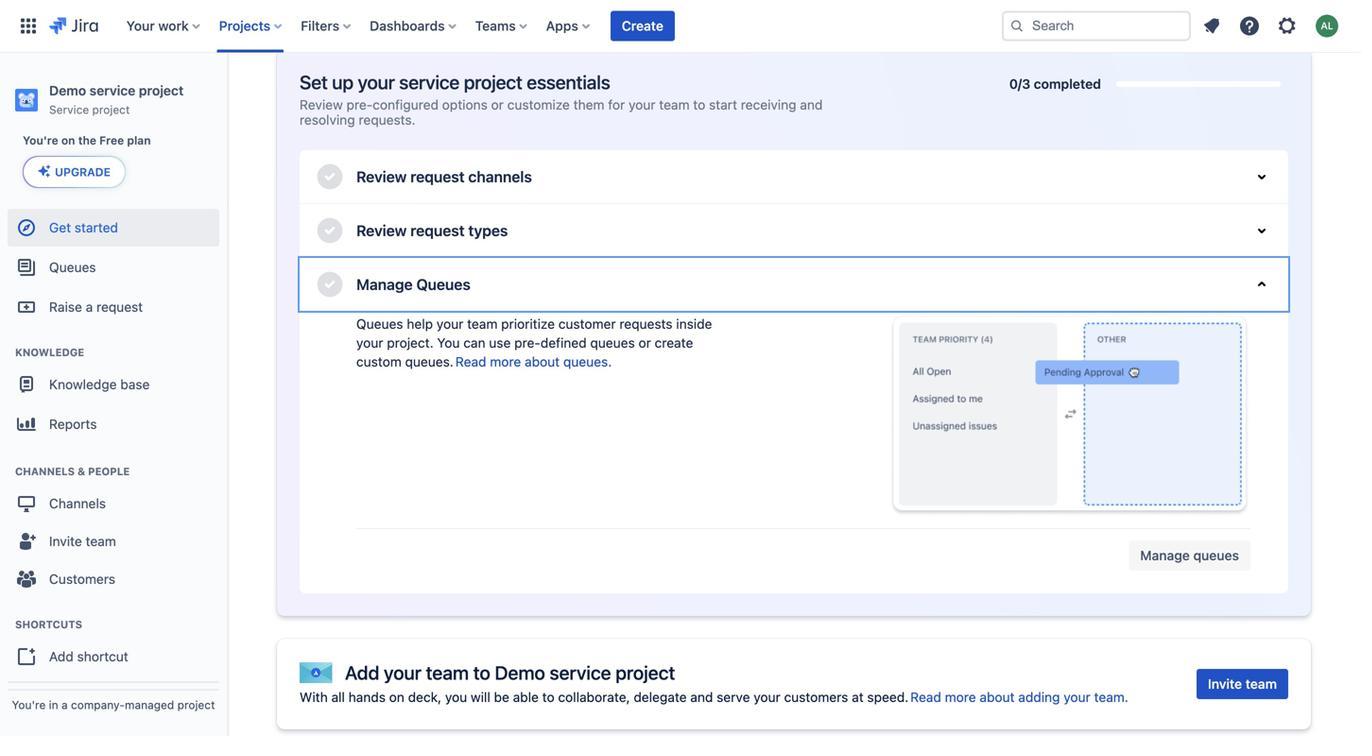 Task type: locate. For each thing, give the bounding box(es) containing it.
read down can on the left top of the page
[[456, 354, 487, 370]]

channels button
[[8, 485, 219, 523]]

2 horizontal spatial and
[[833, 8, 856, 24]]

queues
[[591, 335, 635, 351], [1194, 548, 1240, 564]]

queues up project.
[[357, 316, 403, 332]]

about left adding
[[980, 690, 1015, 706]]

manage inside dropdown button
[[357, 276, 413, 294]]

review down "set" at the left
[[300, 97, 343, 113]]

your
[[647, 8, 674, 24], [358, 71, 395, 93], [629, 97, 656, 113], [437, 316, 464, 332], [357, 335, 384, 351], [384, 662, 422, 684], [754, 690, 781, 706], [1064, 690, 1091, 706]]

0 vertical spatial knowledge
[[15, 347, 84, 359]]

2 vertical spatial request
[[97, 300, 143, 315]]

1 horizontal spatial pre-
[[515, 335, 541, 351]]

1 group from the top
[[8, 203, 219, 737]]

1 vertical spatial invite
[[1209, 677, 1243, 692]]

review for review request channels
[[357, 168, 407, 186]]

2 group from the top
[[8, 682, 219, 737]]

1 horizontal spatial queues
[[357, 316, 403, 332]]

1 vertical spatial requests
[[620, 316, 673, 332]]

you're left in
[[12, 699, 46, 712]]

more inside read more about queues. button
[[490, 354, 521, 370]]

0 horizontal spatial invite team
[[49, 534, 116, 550]]

1 vertical spatial a
[[61, 699, 68, 712]]

more
[[490, 354, 521, 370], [945, 690, 977, 706]]

or
[[491, 97, 504, 113], [639, 335, 652, 351]]

0/3 completed
[[1010, 76, 1102, 92]]

add your team to demo service project
[[345, 662, 676, 684]]

0 vertical spatial checked image
[[315, 216, 345, 246]]

0 horizontal spatial queues
[[49, 260, 96, 275]]

0 horizontal spatial pre-
[[347, 97, 373, 113]]

request up review request types
[[411, 168, 465, 186]]

projects button
[[213, 11, 290, 41]]

done: 0 of 3 set up tasks progress bar
[[1117, 81, 1282, 87]]

requests inside queues help your team prioritize customer requests inside your project. you can use pre-defined queues or create custom queues.
[[620, 316, 673, 332]]

collaborate,
[[558, 690, 630, 706]]

0 horizontal spatial read
[[456, 354, 487, 370]]

0 vertical spatial request
[[411, 168, 465, 186]]

requests up "create" at the top of the page
[[620, 316, 673, 332]]

0 vertical spatial channels
[[15, 466, 75, 478]]

invite team
[[49, 534, 116, 550], [1209, 677, 1278, 692]]

invite team inside popup button
[[49, 534, 116, 550]]

shortcut
[[77, 650, 128, 665]]

or left "create" at the top of the page
[[639, 335, 652, 351]]

read right speed. at bottom
[[911, 690, 942, 706]]

able
[[513, 690, 539, 706]]

your right empower
[[647, 8, 674, 24]]

review up manage queues on the left top of page
[[357, 222, 407, 240]]

1 horizontal spatial requests
[[907, 8, 960, 24]]

request down queues link
[[97, 300, 143, 315]]

teams button
[[470, 11, 535, 41]]

free
[[99, 134, 124, 147]]

add
[[49, 650, 74, 665], [345, 662, 380, 684]]

1 vertical spatial or
[[639, 335, 652, 351]]

0 vertical spatial manage
[[357, 276, 413, 294]]

options
[[442, 97, 488, 113]]

request for types
[[411, 222, 465, 240]]

channels
[[469, 168, 532, 186]]

to left start
[[694, 97, 706, 113]]

1 horizontal spatial or
[[639, 335, 652, 351]]

request inside the review request channels dropdown button
[[411, 168, 465, 186]]

pre- inside set up your service project essentials review pre-configured options or customize them for your team to start receiving and resolving requests.
[[347, 97, 373, 113]]

pre-
[[347, 97, 373, 113], [515, 335, 541, 351]]

request left types
[[411, 222, 465, 240]]

0 horizontal spatial and
[[691, 690, 714, 706]]

queues
[[49, 260, 96, 275], [417, 276, 471, 294], [357, 316, 403, 332]]

0 horizontal spatial a
[[61, 699, 68, 712]]

prioritize right collect,
[[776, 8, 830, 24]]

2 checked image from the top
[[315, 270, 345, 300]]

0 horizontal spatial requests
[[620, 316, 673, 332]]

service up configured
[[399, 71, 460, 93]]

speed.
[[868, 690, 909, 706]]

1 horizontal spatial demo
[[495, 662, 546, 684]]

and right receiving
[[801, 97, 823, 113]]

configured
[[373, 97, 439, 113]]

channels down &
[[49, 496, 106, 512]]

manage queues image
[[890, 315, 1251, 517]]

you're in a company-managed project
[[12, 699, 215, 712]]

0 horizontal spatial service
[[90, 83, 136, 98]]

0 vertical spatial pre-
[[347, 97, 373, 113]]

1 chevron image from the top
[[1251, 219, 1274, 242]]

all
[[332, 690, 345, 706]]

knowledge group
[[8, 326, 219, 451]]

1 queues. from the left
[[405, 354, 454, 370]]

queues up raise
[[49, 260, 96, 275]]

read inside button
[[456, 354, 487, 370]]

1 vertical spatial review
[[357, 168, 407, 186]]

manage
[[357, 276, 413, 294], [1141, 548, 1191, 564]]

banner containing your work
[[0, 0, 1362, 53]]

custom
[[357, 354, 402, 370]]

about inside button
[[525, 354, 560, 370]]

service inside demo service project service project
[[90, 83, 136, 98]]

1 horizontal spatial prioritize
[[776, 8, 830, 24]]

create
[[655, 335, 694, 351]]

your profile and settings image
[[1317, 15, 1339, 37]]

queues inside dropdown button
[[417, 276, 471, 294]]

pre- up read more about queues. button
[[515, 335, 541, 351]]

checked image down checked image
[[315, 216, 345, 246]]

0 vertical spatial more
[[490, 354, 521, 370]]

1 vertical spatial you're
[[12, 699, 46, 712]]

0 horizontal spatial demo
[[49, 83, 86, 98]]

1 vertical spatial about
[[980, 690, 1015, 706]]

review inside dropdown button
[[357, 168, 407, 186]]

pre- down up
[[347, 97, 373, 113]]

1 horizontal spatial manage
[[1141, 548, 1191, 564]]

on left the deck,
[[389, 690, 405, 706]]

1 vertical spatial queues
[[1194, 548, 1240, 564]]

1 vertical spatial request
[[411, 222, 465, 240]]

more right speed. at bottom
[[945, 690, 977, 706]]

channels for channels
[[49, 496, 106, 512]]

1 checked image from the top
[[315, 216, 345, 246]]

0 vertical spatial queues
[[591, 335, 635, 351]]

customers
[[49, 572, 115, 588]]

you're
[[23, 134, 58, 147], [12, 699, 46, 712]]

1 horizontal spatial invite
[[1209, 677, 1243, 692]]

prioritize inside queues help your team prioritize customer requests inside your project. you can use pre-defined queues or create custom queues.
[[501, 316, 555, 332]]

search image
[[1010, 18, 1025, 34]]

receiving
[[741, 97, 797, 113]]

shortcuts group
[[8, 599, 219, 682]]

dashboards
[[370, 18, 445, 34]]

0 vertical spatial chevron image
[[1251, 219, 1274, 242]]

1 vertical spatial checked image
[[315, 270, 345, 300]]

0 horizontal spatial prioritize
[[501, 316, 555, 332]]

requests
[[907, 8, 960, 24], [620, 316, 673, 332]]

1 vertical spatial invite team
[[1209, 677, 1278, 692]]

a right raise
[[86, 300, 93, 315]]

1 vertical spatial and
[[801, 97, 823, 113]]

your up custom
[[357, 335, 384, 351]]

add down shortcuts
[[49, 650, 74, 665]]

2 vertical spatial and
[[691, 690, 714, 706]]

request
[[411, 168, 465, 186], [411, 222, 465, 240], [97, 300, 143, 315]]

prioritize
[[776, 8, 830, 24], [501, 316, 555, 332]]

on
[[61, 134, 75, 147], [389, 690, 405, 706]]

1 horizontal spatial service
[[399, 71, 460, 93]]

queues. down 'defined'
[[564, 354, 612, 370]]

will
[[471, 690, 491, 706]]

review request channels button
[[300, 150, 1289, 203]]

manage queues button
[[300, 258, 1289, 311]]

1 vertical spatial knowledge
[[49, 377, 117, 393]]

1 horizontal spatial a
[[86, 300, 93, 315]]

2 chevron image from the top
[[1251, 273, 1274, 296]]

checked image
[[315, 216, 345, 246], [315, 270, 345, 300]]

demo up service at the left of page
[[49, 83, 86, 98]]

0 vertical spatial a
[[86, 300, 93, 315]]

1 horizontal spatial queues
[[1194, 548, 1240, 564]]

0 horizontal spatial more
[[490, 354, 521, 370]]

1 horizontal spatial queues.
[[564, 354, 612, 370]]

review
[[300, 97, 343, 113], [357, 168, 407, 186], [357, 222, 407, 240]]

0 vertical spatial or
[[491, 97, 504, 113]]

checked image inside manage queues dropdown button
[[315, 270, 345, 300]]

or right "options"
[[491, 97, 504, 113]]

1 horizontal spatial and
[[801, 97, 823, 113]]

1 vertical spatial on
[[389, 690, 405, 706]]

1 vertical spatial chevron image
[[1251, 273, 1274, 296]]

0 horizontal spatial manage
[[357, 276, 413, 294]]

add inside button
[[49, 650, 74, 665]]

1 horizontal spatial invite team
[[1209, 677, 1278, 692]]

more down the use
[[490, 354, 521, 370]]

Search field
[[1003, 11, 1192, 41]]

1 vertical spatial manage
[[1141, 548, 1191, 564]]

0 horizontal spatial add
[[49, 650, 74, 665]]

chevron image for manage queues
[[1251, 273, 1274, 296]]

project
[[464, 71, 523, 93], [139, 83, 184, 98], [92, 103, 130, 116], [616, 662, 676, 684], [177, 699, 215, 712]]

project inside set up your service project essentials review pre-configured options or customize them for your team to start receiving and resolving requests.
[[464, 71, 523, 93]]

team
[[678, 8, 708, 24], [660, 97, 690, 113], [467, 316, 498, 332], [86, 534, 116, 550], [426, 662, 469, 684], [1246, 677, 1278, 692]]

filters button
[[295, 11, 359, 41]]

requests left faster.
[[907, 8, 960, 24]]

serve
[[717, 690, 750, 706]]

2 horizontal spatial queues
[[417, 276, 471, 294]]

empower your team to collect, prioritize and resolve requests faster.
[[587, 8, 1002, 24]]

1 vertical spatial channels
[[49, 496, 106, 512]]

0 vertical spatial on
[[61, 134, 75, 147]]

1 vertical spatial demo
[[495, 662, 546, 684]]

manage for manage queues
[[1141, 548, 1191, 564]]

to left collect,
[[712, 8, 724, 24]]

project up free
[[92, 103, 130, 116]]

work
[[158, 18, 189, 34]]

manage inside button
[[1141, 548, 1191, 564]]

set up your service project essentials review pre-configured options or customize them for your team to start receiving and resolving requests.
[[300, 71, 823, 128]]

0 vertical spatial invite
[[49, 534, 82, 550]]

get
[[49, 220, 71, 236]]

a
[[86, 300, 93, 315], [61, 699, 68, 712]]

chevron image for review request types
[[1251, 219, 1274, 242]]

knowledge down raise
[[15, 347, 84, 359]]

demo up able
[[495, 662, 546, 684]]

0 vertical spatial demo
[[49, 83, 86, 98]]

review right checked image
[[357, 168, 407, 186]]

1 horizontal spatial about
[[980, 690, 1015, 706]]

service up collaborate,
[[550, 662, 612, 684]]

faster.
[[964, 8, 1002, 24]]

1 horizontal spatial add
[[345, 662, 380, 684]]

you
[[437, 335, 460, 351]]

chevron image inside manage queues dropdown button
[[1251, 273, 1274, 296]]

prioritize up the use
[[501, 316, 555, 332]]

0 vertical spatial invite team
[[49, 534, 116, 550]]

0 vertical spatial and
[[833, 8, 856, 24]]

request inside review request types dropdown button
[[411, 222, 465, 240]]

raise a request
[[49, 300, 143, 315]]

0 vertical spatial requests
[[907, 8, 960, 24]]

0 vertical spatial about
[[525, 354, 560, 370]]

queues. down project.
[[405, 354, 454, 370]]

checked image left manage queues on the left top of page
[[315, 270, 345, 300]]

you're down service at the left of page
[[23, 134, 58, 147]]

0 horizontal spatial or
[[491, 97, 504, 113]]

0 vertical spatial you're
[[23, 134, 58, 147]]

0 horizontal spatial about
[[525, 354, 560, 370]]

chevron image
[[1251, 219, 1274, 242], [1251, 273, 1274, 296]]

about down 'defined'
[[525, 354, 560, 370]]

queues help your team prioritize customer requests inside your project. you can use pre-defined queues or create custom queues.
[[357, 316, 713, 370]]

chevron image inside review request types dropdown button
[[1251, 219, 1274, 242]]

to up will
[[474, 662, 491, 684]]

filters
[[301, 18, 340, 34]]

create button
[[611, 11, 675, 41]]

teams
[[475, 18, 516, 34]]

queues inside queues help your team prioritize customer requests inside your project. you can use pre-defined queues or create custom queues.
[[357, 316, 403, 332]]

add up hands
[[345, 662, 380, 684]]

on left the
[[61, 134, 75, 147]]

queues up help
[[417, 276, 471, 294]]

and left resolve on the right top
[[833, 8, 856, 24]]

0 vertical spatial read
[[456, 354, 487, 370]]

knowledge
[[15, 347, 84, 359], [49, 377, 117, 393]]

service up free
[[90, 83, 136, 98]]

or inside queues help your team prioritize customer requests inside your project. you can use pre-defined queues or create custom queues.
[[639, 335, 652, 351]]

2 queues. from the left
[[564, 354, 612, 370]]

project up "options"
[[464, 71, 523, 93]]

about
[[525, 354, 560, 370], [980, 690, 1015, 706]]

1 vertical spatial prioritize
[[501, 316, 555, 332]]

a right in
[[61, 699, 68, 712]]

banner
[[0, 0, 1362, 53]]

1 horizontal spatial read
[[911, 690, 942, 706]]

0 horizontal spatial invite
[[49, 534, 82, 550]]

0 vertical spatial review
[[300, 97, 343, 113]]

queues.
[[405, 354, 454, 370], [564, 354, 612, 370]]

your
[[127, 18, 155, 34]]

project up delegate
[[616, 662, 676, 684]]

1 horizontal spatial on
[[389, 690, 405, 706]]

0 horizontal spatial queues
[[591, 335, 635, 351]]

group
[[8, 203, 219, 737], [8, 682, 219, 737]]

0 horizontal spatial queues.
[[405, 354, 454, 370]]

jira image
[[49, 15, 98, 37], [49, 15, 98, 37]]

1 horizontal spatial more
[[945, 690, 977, 706]]

and left serve
[[691, 690, 714, 706]]

checked image
[[315, 162, 345, 192]]

checked image inside review request types dropdown button
[[315, 216, 345, 246]]

settings image
[[1277, 15, 1300, 37]]

channels left &
[[15, 466, 75, 478]]

request for channels
[[411, 168, 465, 186]]

2 vertical spatial review
[[357, 222, 407, 240]]

customize
[[508, 97, 570, 113]]

to
[[712, 8, 724, 24], [694, 97, 706, 113], [474, 662, 491, 684], [543, 690, 555, 706]]

review inside dropdown button
[[357, 222, 407, 240]]

sidebar navigation image
[[206, 76, 248, 113]]

invite team image
[[300, 662, 333, 685]]

1 vertical spatial pre-
[[515, 335, 541, 351]]

knowledge up reports
[[49, 377, 117, 393]]

channels inside dropdown button
[[49, 496, 106, 512]]

demo
[[49, 83, 86, 98], [495, 662, 546, 684]]



Task type: vqa. For each thing, say whether or not it's contained in the screenshot.
CUSTOMERS.
no



Task type: describe. For each thing, give the bounding box(es) containing it.
checked image for review
[[315, 216, 345, 246]]

0 horizontal spatial on
[[61, 134, 75, 147]]

for
[[608, 97, 625, 113]]

invite team link
[[1197, 670, 1289, 700]]

use
[[489, 335, 511, 351]]

chevron image
[[1251, 166, 1274, 188]]

knowledge for knowledge base
[[49, 377, 117, 393]]

resolving
[[300, 112, 355, 128]]

2 horizontal spatial service
[[550, 662, 612, 684]]

channels for channels & people
[[15, 466, 75, 478]]

queues for queues
[[49, 260, 96, 275]]

reports link
[[8, 404, 219, 446]]

channels & people group
[[8, 446, 219, 604]]

collect,
[[728, 8, 772, 24]]

set
[[300, 71, 328, 93]]

adding
[[1019, 690, 1061, 706]]

plan
[[127, 134, 151, 147]]

you're for you're in a company-managed project
[[12, 699, 46, 712]]

service inside set up your service project essentials review pre-configured options or customize them for your team to start receiving and resolving requests.
[[399, 71, 460, 93]]

resolve
[[860, 8, 904, 24]]

hands
[[349, 690, 386, 706]]

request inside raise a request link
[[97, 300, 143, 315]]

started
[[75, 220, 118, 236]]

knowledge base
[[49, 377, 150, 393]]

review request channels
[[357, 168, 532, 186]]

to inside set up your service project essentials review pre-configured options or customize them for your team to start receiving and resolving requests.
[[694, 97, 706, 113]]

read more about queues.
[[456, 354, 612, 370]]

queues inside queues help your team prioritize customer requests inside your project. you can use pre-defined queues or create custom queues.
[[591, 335, 635, 351]]

help
[[407, 316, 433, 332]]

primary element
[[11, 0, 1003, 52]]

start
[[709, 97, 738, 113]]

base
[[120, 377, 150, 393]]

checked image for manage
[[315, 270, 345, 300]]

to right able
[[543, 690, 555, 706]]

customers
[[785, 690, 849, 706]]

reports
[[49, 417, 97, 432]]

and inside set up your service project essentials review pre-configured options or customize them for your team to start receiving and resolving requests.
[[801, 97, 823, 113]]

defined
[[541, 335, 587, 351]]

projects
[[219, 18, 271, 34]]

demo service project service project
[[49, 83, 184, 116]]

queues inside button
[[1194, 548, 1240, 564]]

empower
[[587, 8, 644, 24]]

customers link
[[8, 561, 219, 599]]

can
[[464, 335, 486, 351]]

queues. inside queues help your team prioritize customer requests inside your project. you can use pre-defined queues or create custom queues.
[[405, 354, 454, 370]]

team.
[[1095, 690, 1129, 706]]

your work
[[127, 18, 189, 34]]

pre- inside queues help your team prioritize customer requests inside your project. you can use pre-defined queues or create custom queues.
[[515, 335, 541, 351]]

manage queues
[[1141, 548, 1240, 564]]

invite team button
[[8, 523, 219, 561]]

upgrade button
[[24, 157, 125, 187]]

1 vertical spatial more
[[945, 690, 977, 706]]

or inside set up your service project essentials review pre-configured options or customize them for your team to start receiving and resolving requests.
[[491, 97, 504, 113]]

you
[[445, 690, 467, 706]]

raise a request link
[[8, 289, 219, 326]]

you're for you're on the free plan
[[23, 134, 58, 147]]

queues for queues help your team prioritize customer requests inside your project. you can use pre-defined queues or create custom queues.
[[357, 316, 403, 332]]

demo inside demo service project service project
[[49, 83, 86, 98]]

apps
[[546, 18, 579, 34]]

manage for manage queues
[[357, 276, 413, 294]]

with all hands on deck, you will be able to collaborate, delegate and serve your customers at speed. read more about adding your team.
[[300, 690, 1129, 706]]

0 vertical spatial prioritize
[[776, 8, 830, 24]]

shortcuts
[[15, 619, 82, 631]]

apps button
[[541, 11, 598, 41]]

be
[[494, 690, 510, 706]]

notifications image
[[1201, 15, 1224, 37]]

you're on the free plan
[[23, 134, 151, 147]]

queues. inside read more about queues. button
[[564, 354, 612, 370]]

project.
[[387, 335, 434, 351]]

your up the deck,
[[384, 662, 422, 684]]

project right managed
[[177, 699, 215, 712]]

types
[[469, 222, 508, 240]]

appswitcher icon image
[[17, 15, 40, 37]]

raise
[[49, 300, 82, 315]]

essentials
[[527, 71, 611, 93]]

invite inside popup button
[[49, 534, 82, 550]]

review request types
[[357, 222, 508, 240]]

your right for
[[629, 97, 656, 113]]

create
[[622, 18, 664, 34]]

add for add your team to demo service project
[[345, 662, 380, 684]]

them
[[574, 97, 605, 113]]

deck,
[[408, 690, 442, 706]]

people
[[88, 466, 130, 478]]

your left team.
[[1064, 690, 1091, 706]]

your right serve
[[754, 690, 781, 706]]

knowledge base link
[[8, 366, 219, 404]]

team inside queues help your team prioritize customer requests inside your project. you can use pre-defined queues or create custom queues.
[[467, 316, 498, 332]]

team inside popup button
[[86, 534, 116, 550]]

upgrade
[[55, 166, 111, 179]]

project up plan
[[139, 83, 184, 98]]

review request types button
[[300, 204, 1289, 257]]

with
[[300, 690, 328, 706]]

&
[[78, 466, 85, 478]]

company-
[[71, 699, 125, 712]]

in
[[49, 699, 58, 712]]

add shortcut
[[49, 650, 128, 665]]

manage queues button
[[1130, 541, 1251, 571]]

review for review request types
[[357, 222, 407, 240]]

a inside group
[[86, 300, 93, 315]]

delegate
[[634, 690, 687, 706]]

your work button
[[121, 11, 208, 41]]

help image
[[1239, 15, 1262, 37]]

your up you
[[437, 316, 464, 332]]

review inside set up your service project essentials review pre-configured options or customize them for your team to start receiving and resolving requests.
[[300, 97, 343, 113]]

add shortcut button
[[8, 639, 219, 676]]

group containing get started
[[8, 203, 219, 737]]

add for add shortcut
[[49, 650, 74, 665]]

up
[[332, 71, 354, 93]]

managed
[[125, 699, 174, 712]]

read more about queues. button
[[454, 353, 612, 372]]

at
[[852, 690, 864, 706]]

team inside set up your service project essentials review pre-configured options or customize them for your team to start receiving and resolving requests.
[[660, 97, 690, 113]]

the
[[78, 134, 96, 147]]

knowledge for knowledge
[[15, 347, 84, 359]]

channels & people
[[15, 466, 130, 478]]

service
[[49, 103, 89, 116]]

0/3
[[1010, 76, 1031, 92]]

customer
[[559, 316, 616, 332]]

completed
[[1034, 76, 1102, 92]]

your right up
[[358, 71, 395, 93]]

manage queues
[[357, 276, 471, 294]]

requests.
[[359, 112, 416, 128]]

1 vertical spatial read
[[911, 690, 942, 706]]

dashboards button
[[364, 11, 464, 41]]



